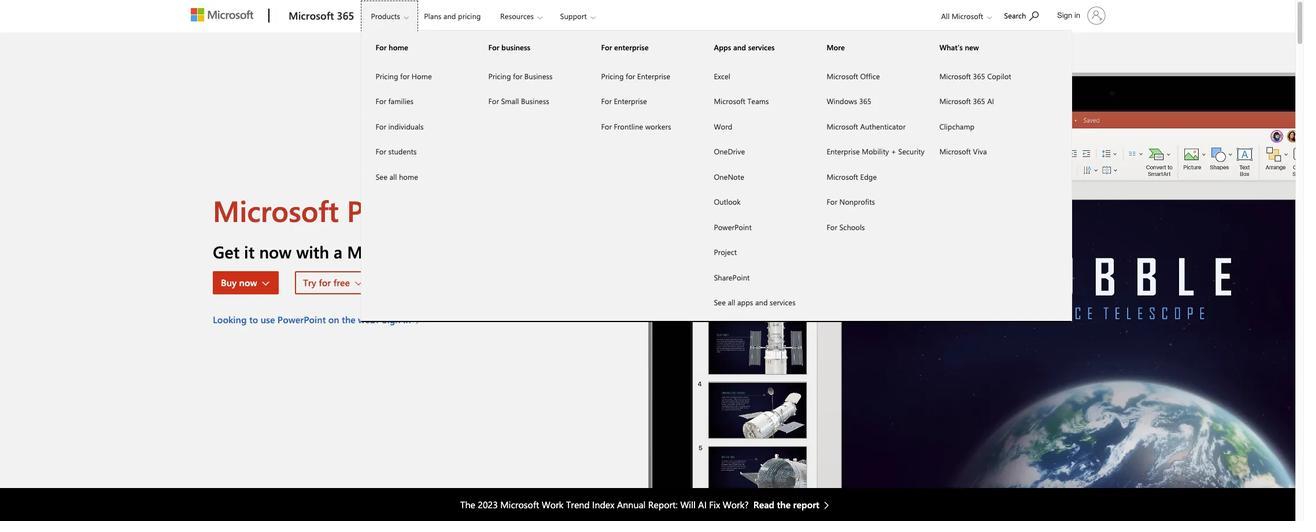 Task type: locate. For each thing, give the bounding box(es) containing it.
+
[[891, 146, 896, 156]]

for inside 'heading'
[[488, 42, 499, 52]]

see
[[376, 171, 387, 181], [714, 297, 726, 307]]

for schools
[[827, 222, 865, 232]]

pricing for business
[[488, 71, 553, 81]]

business right small
[[521, 96, 549, 106]]

in right web?
[[403, 314, 411, 326]]

1 vertical spatial all
[[728, 297, 735, 307]]

1 horizontal spatial sign
[[1057, 11, 1072, 20]]

powerpoint down see all home link
[[347, 191, 498, 230]]

services
[[748, 42, 775, 52], [770, 297, 796, 307]]

for for for schools
[[827, 222, 837, 232]]

1 vertical spatial services
[[770, 297, 796, 307]]

and inside 'heading'
[[733, 42, 746, 52]]

2 vertical spatial enterprise
[[827, 146, 860, 156]]

0 vertical spatial all
[[389, 171, 397, 181]]

for
[[376, 42, 387, 52], [488, 42, 499, 52], [601, 42, 612, 52], [376, 96, 386, 106], [488, 96, 499, 106], [601, 96, 612, 106], [376, 121, 386, 131], [601, 121, 612, 131], [376, 146, 386, 156], [827, 197, 837, 206], [827, 222, 837, 232]]

for left 'individuals'
[[376, 121, 386, 131]]

what's new
[[939, 42, 979, 52]]

and right apps
[[755, 297, 768, 307]]

enterprise
[[637, 71, 670, 81], [614, 96, 647, 106], [827, 146, 860, 156]]

all down for students
[[389, 171, 397, 181]]

see inside apps and services element
[[714, 297, 726, 307]]

0 horizontal spatial pricing
[[376, 71, 398, 81]]

sharepoint link
[[700, 265, 813, 290]]

excel
[[714, 71, 730, 81]]

see for see all home
[[376, 171, 387, 181]]

read the report link
[[753, 498, 835, 511]]

apps and services element
[[700, 63, 813, 315]]

1 vertical spatial ai
[[698, 498, 707, 510]]

2 vertical spatial and
[[755, 297, 768, 307]]

viva
[[973, 146, 987, 156]]

pricing inside for home element
[[376, 71, 398, 81]]

for enterprise
[[601, 96, 647, 106]]

for down products
[[376, 42, 387, 52]]

for left students
[[376, 146, 386, 156]]

the right on at left
[[342, 314, 355, 326]]

home inside heading
[[389, 42, 408, 52]]

pricing for enterprise
[[601, 71, 670, 81]]

business
[[501, 42, 530, 52]]

microsoft for microsoft viva
[[939, 146, 971, 156]]

for left schools
[[827, 222, 837, 232]]

pricing for home link
[[362, 63, 474, 88]]

3 pricing from the left
[[601, 71, 624, 81]]

plans
[[424, 11, 441, 21]]

for for for business
[[488, 42, 499, 52]]

for down pricing for enterprise
[[601, 96, 612, 106]]

powerpoint down outlook
[[714, 222, 752, 232]]

microsoft inside apps and services element
[[714, 96, 745, 106]]

1 horizontal spatial and
[[733, 42, 746, 52]]

home down students
[[399, 171, 418, 181]]

pricing inside for enterprise element
[[601, 71, 624, 81]]

pricing up small
[[488, 71, 511, 81]]

now inside dropdown button
[[239, 277, 257, 289]]

for for for frontline workers
[[601, 121, 612, 131]]

microsoft for microsoft office
[[827, 71, 858, 81]]

powerpoint link
[[700, 214, 813, 239]]

for for free
[[319, 277, 331, 289]]

for inside heading
[[601, 42, 612, 52]]

0 vertical spatial the
[[342, 314, 355, 326]]

for left home
[[400, 71, 410, 81]]

pricing for home
[[376, 71, 432, 81]]

for enterprise element
[[587, 63, 700, 139]]

0 vertical spatial services
[[748, 42, 775, 52]]

0 vertical spatial ai
[[987, 96, 994, 106]]

security
[[898, 146, 925, 156]]

sign right search search field
[[1057, 11, 1072, 20]]

home up "pricing for home"
[[389, 42, 408, 52]]

the right read
[[777, 498, 791, 510]]

onedrive
[[714, 146, 745, 156]]

0 vertical spatial in
[[1074, 11, 1080, 20]]

0 horizontal spatial and
[[443, 11, 456, 21]]

services inside apps and services 'heading'
[[748, 42, 775, 52]]

a
[[334, 241, 343, 263]]

enterprise mobility + security link
[[813, 139, 926, 164]]

pricing inside for business element
[[488, 71, 511, 81]]

0 vertical spatial business
[[524, 71, 553, 81]]

0 vertical spatial now
[[259, 241, 292, 263]]

for right the try
[[319, 277, 331, 289]]

business up for small business link
[[524, 71, 553, 81]]

2 horizontal spatial pricing
[[601, 71, 624, 81]]

0 horizontal spatial powerpoint
[[277, 314, 326, 326]]

word link
[[700, 114, 813, 139]]

see inside for home element
[[376, 171, 387, 181]]

0 vertical spatial home
[[389, 42, 408, 52]]

0 horizontal spatial all
[[389, 171, 397, 181]]

ai left fix
[[698, 498, 707, 510]]

1 vertical spatial and
[[733, 42, 746, 52]]

microsoft powerpoint
[[213, 191, 498, 230]]

for small business
[[488, 96, 549, 106]]

2 pricing from the left
[[488, 71, 511, 81]]

buy
[[221, 277, 237, 289]]

now
[[259, 241, 292, 263], [239, 277, 257, 289]]

1 horizontal spatial all
[[728, 297, 735, 307]]

for up "for enterprise"
[[626, 71, 635, 81]]

see down for students
[[376, 171, 387, 181]]

1 horizontal spatial the
[[777, 498, 791, 510]]

for inside heading
[[376, 42, 387, 52]]

more
[[827, 42, 845, 52]]

see for see all apps and services
[[714, 297, 726, 307]]

0 vertical spatial and
[[443, 11, 456, 21]]

pricing for business link
[[474, 63, 587, 88]]

powerpoint
[[347, 191, 498, 230], [714, 222, 752, 232], [277, 314, 326, 326]]

and right the apps
[[733, 42, 746, 52]]

microsoft 365 copilot
[[939, 71, 1011, 81]]

microsoft teams
[[714, 96, 769, 106]]

for left nonprofits
[[827, 197, 837, 206]]

sign right web?
[[382, 314, 401, 326]]

1 vertical spatial the
[[777, 498, 791, 510]]

powerpoint left on at left
[[277, 314, 326, 326]]

1 vertical spatial in
[[403, 314, 411, 326]]

for left the families
[[376, 96, 386, 106]]

in
[[1074, 11, 1080, 20], [403, 314, 411, 326]]

1 horizontal spatial see
[[714, 297, 726, 307]]

1 vertical spatial see
[[714, 297, 726, 307]]

for left small
[[488, 96, 499, 106]]

report:
[[648, 498, 678, 510]]

report
[[793, 498, 819, 510]]

microsoft for microsoft powerpoint
[[213, 191, 339, 230]]

services up excel link
[[748, 42, 775, 52]]

365 for windows 365
[[859, 96, 871, 106]]

in right search search field
[[1074, 11, 1080, 20]]

0 horizontal spatial see
[[376, 171, 387, 181]]

students
[[388, 146, 417, 156]]

to
[[249, 314, 258, 326]]

the
[[342, 314, 355, 326], [777, 498, 791, 510]]

plans and pricing link
[[419, 1, 486, 28]]

enterprise up the 'for enterprise' link
[[637, 71, 670, 81]]

1 horizontal spatial now
[[259, 241, 292, 263]]

index
[[592, 498, 614, 510]]

more heading
[[813, 31, 926, 63]]

looking
[[213, 314, 247, 326]]

0 horizontal spatial in
[[403, 314, 411, 326]]

pricing up for families
[[376, 71, 398, 81]]

all
[[389, 171, 397, 181], [728, 297, 735, 307]]

for for for students
[[376, 146, 386, 156]]

for for for nonprofits
[[827, 197, 837, 206]]

for nonprofits
[[827, 197, 875, 206]]

project
[[714, 247, 737, 257]]

0 vertical spatial see
[[376, 171, 387, 181]]

microsoft for microsoft 365
[[289, 9, 334, 23]]

search button
[[999, 2, 1044, 28]]

365 inside the more element
[[859, 96, 871, 106]]

and right plans
[[443, 11, 456, 21]]

excel link
[[700, 63, 813, 88]]

1 pricing from the left
[[376, 71, 398, 81]]

1 vertical spatial now
[[239, 277, 257, 289]]

0 horizontal spatial ai
[[698, 498, 707, 510]]

1 horizontal spatial in
[[1074, 11, 1080, 20]]

for up 'for small business'
[[513, 71, 522, 81]]

clipchamp
[[939, 121, 975, 131]]

frontline
[[614, 121, 643, 131]]

it
[[244, 241, 255, 263]]

for
[[400, 71, 410, 81], [513, 71, 522, 81], [626, 71, 635, 81], [319, 277, 331, 289]]

ai down microsoft 365 copilot link
[[987, 96, 994, 106]]

1 vertical spatial sign
[[382, 314, 401, 326]]

office
[[860, 71, 880, 81]]

now right "it"
[[259, 241, 292, 263]]

pricing up "for enterprise"
[[601, 71, 624, 81]]

1 horizontal spatial ai
[[987, 96, 994, 106]]

fix
[[709, 498, 720, 510]]

for left enterprise
[[601, 42, 612, 52]]

for for for home
[[376, 42, 387, 52]]

more element
[[813, 63, 926, 239]]

0 horizontal spatial now
[[239, 277, 257, 289]]

for inside dropdown button
[[319, 277, 331, 289]]

pricing
[[376, 71, 398, 81], [488, 71, 511, 81], [601, 71, 624, 81]]

see left apps
[[714, 297, 726, 307]]

new
[[965, 42, 979, 52]]

0 horizontal spatial sign
[[382, 314, 401, 326]]

for schools link
[[813, 214, 926, 239]]

1 vertical spatial enterprise
[[614, 96, 647, 106]]

microsoft teams link
[[700, 88, 813, 114]]

microsoft edge
[[827, 171, 877, 181]]

enterprise up 'microsoft edge'
[[827, 146, 860, 156]]

1 vertical spatial business
[[521, 96, 549, 106]]

microsoft for microsoft 365 copilot
[[939, 71, 971, 81]]

pricing
[[458, 11, 481, 21]]

2 horizontal spatial powerpoint
[[714, 222, 752, 232]]

services down sharepoint 'link'
[[770, 297, 796, 307]]

apps and services heading
[[700, 31, 813, 63]]

for left frontline
[[601, 121, 612, 131]]

sign
[[1057, 11, 1072, 20], [382, 314, 401, 326]]

all inside for home element
[[389, 171, 397, 181]]

enterprise
[[614, 42, 649, 52]]

use
[[261, 314, 275, 326]]

0 horizontal spatial the
[[342, 314, 355, 326]]

for left 'business'
[[488, 42, 499, 52]]

get it now with a microsoft 365 subscription.
[[213, 241, 555, 263]]

enterprise up frontline
[[614, 96, 647, 106]]

mobility
[[862, 146, 889, 156]]

365
[[337, 9, 354, 23], [973, 71, 985, 81], [859, 96, 871, 106], [973, 96, 985, 106], [425, 241, 453, 263]]

schools
[[839, 222, 865, 232]]

1 horizontal spatial pricing
[[488, 71, 511, 81]]

pricing for enterprise link
[[587, 63, 700, 88]]

1 horizontal spatial powerpoint
[[347, 191, 498, 230]]

all left apps
[[728, 297, 735, 307]]

word
[[714, 121, 732, 131]]

for for for families
[[376, 96, 386, 106]]

for frontline workers
[[601, 121, 671, 131]]

apps and services
[[714, 42, 775, 52]]

now right buy
[[239, 277, 257, 289]]

for business heading
[[474, 31, 587, 63]]

all inside apps and services element
[[728, 297, 735, 307]]

ai
[[987, 96, 994, 106], [698, 498, 707, 510]]

for enterprise
[[601, 42, 649, 52]]



Task type: describe. For each thing, give the bounding box(es) containing it.
microsoft viva
[[939, 146, 987, 156]]

see all apps and services
[[714, 297, 796, 307]]

windows 365 link
[[813, 88, 926, 114]]

see all apps and services link
[[700, 290, 813, 315]]

for for for individuals
[[376, 121, 386, 131]]

onenote link
[[700, 164, 813, 189]]

edge
[[860, 171, 877, 181]]

plans and pricing
[[424, 11, 481, 21]]

clipchamp link
[[926, 114, 1038, 139]]

microsoft viva link
[[926, 139, 1038, 164]]

business for pricing for business
[[524, 71, 553, 81]]

what's
[[939, 42, 963, 52]]

subscription.
[[457, 241, 555, 263]]

business for for small business
[[521, 96, 549, 106]]

products button
[[361, 1, 418, 32]]

apps
[[714, 42, 731, 52]]

all microsoft
[[941, 11, 983, 21]]

microsoft inside dropdown button
[[952, 11, 983, 21]]

support
[[560, 11, 587, 21]]

home
[[412, 71, 432, 81]]

for enterprise heading
[[587, 31, 700, 63]]

for students link
[[362, 139, 474, 164]]

in inside "link"
[[403, 314, 411, 326]]

the 2023 microsoft work trend index annual report: will ai fix work? read the report
[[460, 498, 819, 510]]

products
[[371, 11, 400, 21]]

for for enterprise
[[626, 71, 635, 81]]

for families
[[376, 96, 414, 106]]

teams
[[747, 96, 769, 106]]

try for free
[[303, 277, 350, 289]]

microsoft 365 ai
[[939, 96, 994, 106]]

ai inside "what's new" element
[[987, 96, 994, 106]]

for home heading
[[362, 31, 474, 63]]

0 vertical spatial enterprise
[[637, 71, 670, 81]]

with
[[296, 241, 329, 263]]

read
[[753, 498, 774, 510]]

web?
[[358, 314, 380, 326]]

will
[[680, 498, 696, 510]]

sign in link
[[1050, 2, 1110, 29]]

for home element
[[362, 63, 474, 189]]

microsoft for microsoft edge
[[827, 171, 858, 181]]

what's new heading
[[926, 31, 1038, 63]]

for frontline workers link
[[587, 114, 700, 139]]

365 for microsoft 365
[[337, 9, 354, 23]]

windows 365
[[827, 96, 871, 106]]

and for plans
[[443, 11, 456, 21]]

all microsoft button
[[932, 1, 998, 32]]

powerpoint inside "link"
[[277, 314, 326, 326]]

annual
[[617, 498, 646, 510]]

pricing for pricing for home
[[376, 71, 398, 81]]

individuals
[[388, 121, 424, 131]]

enterprise inside the more element
[[827, 146, 860, 156]]

copilot
[[987, 71, 1011, 81]]

nonprofits
[[839, 197, 875, 206]]

for individuals link
[[362, 114, 474, 139]]

2 horizontal spatial and
[[755, 297, 768, 307]]

see all home link
[[362, 164, 474, 189]]

get
[[213, 241, 239, 263]]

outlook
[[714, 197, 741, 206]]

sign inside "link"
[[382, 314, 401, 326]]

apps
[[737, 297, 753, 307]]

microsoft 365 ai link
[[926, 88, 1038, 114]]

families
[[388, 96, 414, 106]]

workers
[[645, 121, 671, 131]]

for for business
[[513, 71, 522, 81]]

the
[[460, 498, 475, 510]]

Search search field
[[998, 2, 1050, 28]]

small
[[501, 96, 519, 106]]

1 vertical spatial home
[[399, 171, 418, 181]]

for small business link
[[474, 88, 587, 114]]

microsoft edge link
[[813, 164, 926, 189]]

project link
[[700, 239, 813, 265]]

for business element
[[474, 63, 587, 114]]

microsoft image
[[191, 8, 253, 21]]

authenticator
[[860, 121, 906, 131]]

services inside see all apps and services link
[[770, 297, 796, 307]]

see all home
[[376, 171, 418, 181]]

for business
[[488, 42, 530, 52]]

looking to use powerpoint on the web? sign in link
[[213, 313, 427, 327]]

for for for enterprise
[[601, 42, 612, 52]]

search
[[1004, 10, 1026, 20]]

all
[[941, 11, 950, 21]]

device screen showing a presentation open in powerpoint image
[[648, 32, 1295, 488]]

microsoft authenticator
[[827, 121, 906, 131]]

buy now button
[[213, 271, 278, 294]]

2023
[[478, 498, 498, 510]]

for for for small business
[[488, 96, 499, 106]]

and for apps
[[733, 42, 746, 52]]

365 for microsoft 365 copilot
[[973, 71, 985, 81]]

work
[[542, 498, 564, 510]]

microsoft for microsoft 365 ai
[[939, 96, 971, 106]]

try for free button
[[295, 271, 371, 294]]

microsoft office
[[827, 71, 880, 81]]

onenote
[[714, 171, 744, 181]]

resources
[[500, 11, 534, 21]]

for home
[[376, 42, 408, 52]]

pricing for pricing for business
[[488, 71, 511, 81]]

work?
[[723, 498, 749, 510]]

microsoft for microsoft teams
[[714, 96, 745, 106]]

resources button
[[490, 1, 552, 32]]

enterprise mobility + security
[[827, 146, 925, 156]]

microsoft 365 link
[[283, 1, 360, 32]]

for for for enterprise
[[601, 96, 612, 106]]

for for home
[[400, 71, 410, 81]]

all for home
[[389, 171, 397, 181]]

0 vertical spatial sign
[[1057, 11, 1072, 20]]

free
[[333, 277, 350, 289]]

for enterprise link
[[587, 88, 700, 114]]

all for apps
[[728, 297, 735, 307]]

microsoft for microsoft authenticator
[[827, 121, 858, 131]]

the inside "link"
[[342, 314, 355, 326]]

what's new element
[[926, 63, 1038, 164]]

trend
[[566, 498, 590, 510]]

outlook link
[[700, 189, 813, 214]]

powerpoint inside apps and services element
[[714, 222, 752, 232]]

buy now
[[221, 277, 257, 289]]

try
[[303, 277, 316, 289]]

looking to use powerpoint on the web? sign in
[[213, 314, 411, 326]]

for individuals
[[376, 121, 424, 131]]

365 for microsoft 365 ai
[[973, 96, 985, 106]]

pricing for pricing for enterprise
[[601, 71, 624, 81]]



Task type: vqa. For each thing, say whether or not it's contained in the screenshot.
leftmost and
yes



